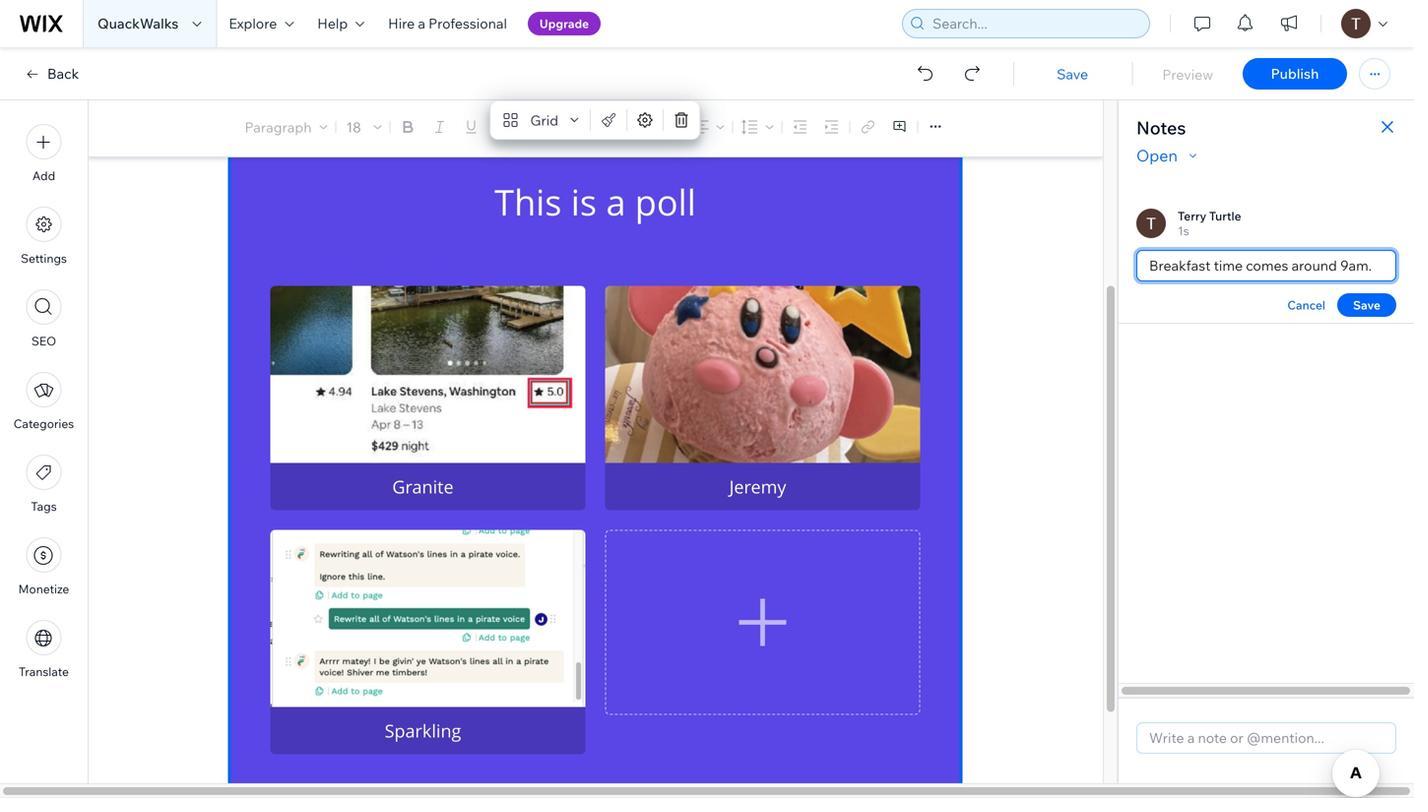 Task type: locate. For each thing, give the bounding box(es) containing it.
about down the me
[[297, 40, 346, 64]]

1 horizontal spatial save
[[1354, 298, 1381, 313]]

1 horizontal spatial will
[[316, 93, 343, 117]]

1 vertical spatial a
[[351, 40, 360, 64]]

0 horizontal spatial save button
[[1033, 65, 1113, 83]]

grid button
[[495, 106, 586, 134]]

ducks. up 'fake'
[[467, 13, 520, 37]]

talk
[[263, 40, 293, 64]]

1 horizontal spatial a
[[418, 15, 426, 32]]

i right later
[[572, 13, 577, 37]]

1 vertical spatial will
[[316, 93, 343, 117]]

tags
[[31, 499, 57, 514]]

notes
[[1137, 117, 1187, 139]]

Ask your question text field
[[270, 181, 921, 266]]

a right hire
[[418, 15, 426, 32]]

will
[[231, 40, 258, 64], [316, 93, 343, 117]]

will left write
[[316, 93, 343, 117]]

save down search... field
[[1057, 65, 1089, 83]]

ducks. down "behaves"
[[447, 93, 500, 117]]

a left real
[[351, 40, 360, 64]]

a
[[418, 15, 426, 32], [351, 40, 360, 64]]

1 vertical spatial ducks.
[[447, 93, 500, 117]]

i right the now,
[[306, 93, 311, 117]]

0 vertical spatial ducks.
[[467, 13, 520, 37]]

upgrade
[[540, 16, 589, 31]]

help
[[317, 15, 348, 32]]

cancel button
[[1288, 297, 1326, 314]]

0 horizontal spatial save
[[1057, 65, 1089, 83]]

add button
[[26, 124, 62, 183]]

save
[[1057, 65, 1089, 83], [1354, 298, 1381, 313]]

will up that
[[231, 40, 258, 64]]

for
[[231, 93, 258, 117]]

help button
[[306, 0, 376, 47]]

around
[[1292, 257, 1338, 274]]

and
[[411, 40, 443, 64], [312, 67, 344, 90], [399, 67, 431, 90]]

quackwalks
[[98, 15, 179, 32]]

explore
[[229, 15, 277, 32]]

save button down search... field
[[1033, 65, 1113, 83]]

save down 9am.
[[1354, 298, 1381, 313]]

time
[[1214, 257, 1243, 274]]

1 horizontal spatial i
[[572, 13, 577, 37]]

0 horizontal spatial a
[[351, 40, 360, 64]]

menu containing add
[[0, 112, 88, 692]]

a inside this is just me writing about ducks. later i will talk about a real and not fake duck that goes and walks and behaves in stores. for now, i will write about ducks.
[[351, 40, 360, 64]]

1 vertical spatial save button
[[1338, 294, 1397, 317]]

Write an answer text field
[[270, 463, 586, 511]]

ducks.
[[467, 13, 520, 37], [447, 93, 500, 117]]

about up not at left
[[414, 13, 463, 37]]

write
[[347, 93, 389, 117]]

1s
[[1178, 224, 1190, 238]]

settings button
[[21, 207, 67, 266]]

0 horizontal spatial i
[[306, 93, 311, 117]]

save button down 9am.
[[1338, 294, 1397, 317]]

0 vertical spatial will
[[231, 40, 258, 64]]

seo button
[[26, 290, 62, 349]]

hire
[[388, 15, 415, 32]]

menu
[[0, 112, 88, 692]]

and right goes
[[312, 67, 344, 90]]

that
[[231, 67, 264, 90]]

this
[[231, 13, 265, 37]]

i
[[572, 13, 577, 37], [306, 93, 311, 117]]

goes
[[269, 67, 308, 90]]

open
[[1137, 146, 1178, 166]]

about right write
[[394, 93, 442, 117]]

is
[[269, 13, 282, 37]]

categories
[[14, 417, 74, 432]]

Write an answer text field
[[605, 463, 921, 511]]

Search... field
[[927, 10, 1144, 37]]

0 horizontal spatial will
[[231, 40, 258, 64]]

open button
[[1137, 144, 1202, 167]]

and down hire a professional
[[411, 40, 443, 64]]

save button
[[1033, 65, 1113, 83], [1338, 294, 1397, 317]]

paragraph
[[245, 118, 312, 136]]

about
[[414, 13, 463, 37], [297, 40, 346, 64], [394, 93, 442, 117]]

0 vertical spatial a
[[418, 15, 426, 32]]



Task type: describe. For each thing, give the bounding box(es) containing it.
publish button
[[1243, 58, 1348, 90]]

grid
[[531, 112, 559, 129]]

walks
[[349, 67, 394, 90]]

Write an answer text field
[[270, 708, 586, 755]]

this is just me writing about ducks. later i will talk about a real and not fake duck that goes and walks and behaves in stores. for now, i will write about ducks.
[[231, 13, 589, 117]]

in
[[509, 67, 524, 90]]

publish
[[1272, 65, 1320, 82]]

settings
[[21, 251, 67, 266]]

duck
[[534, 40, 573, 64]]

paragraph button
[[241, 113, 331, 141]]

back
[[47, 65, 79, 82]]

comes
[[1246, 257, 1289, 274]]

2 vertical spatial about
[[394, 93, 442, 117]]

note created by: terry turtle element
[[1178, 209, 1242, 224]]

real
[[365, 40, 406, 64]]

breakfast time comes around 9am.
[[1150, 257, 1373, 274]]

terry turtle 1s
[[1178, 209, 1242, 238]]

terry
[[1178, 209, 1207, 224]]

stores.
[[529, 67, 584, 90]]

just
[[287, 13, 317, 37]]

fake
[[488, 40, 529, 64]]

add
[[32, 168, 55, 183]]

1 vertical spatial i
[[306, 93, 311, 117]]

professional
[[429, 15, 507, 32]]

breakfast
[[1150, 257, 1211, 274]]

cancel
[[1288, 298, 1326, 313]]

writing
[[353, 13, 409, 37]]

translate
[[19, 665, 69, 680]]

1 vertical spatial about
[[297, 40, 346, 64]]

seo
[[31, 334, 56, 349]]

0 vertical spatial about
[[414, 13, 463, 37]]

0 vertical spatial save
[[1057, 65, 1089, 83]]

now,
[[263, 93, 301, 117]]

monetize
[[18, 582, 69, 597]]

tags button
[[26, 455, 62, 514]]

later
[[525, 13, 567, 37]]

back button
[[24, 65, 79, 83]]

turtle
[[1210, 209, 1242, 224]]

0 vertical spatial save button
[[1033, 65, 1113, 83]]

hire a professional link
[[376, 0, 519, 47]]

upgrade button
[[528, 12, 601, 35]]

1 vertical spatial save
[[1354, 298, 1381, 313]]

not
[[447, 40, 484, 64]]

categories button
[[14, 372, 74, 432]]

translate button
[[19, 621, 69, 680]]

9am.
[[1341, 257, 1373, 274]]

0 vertical spatial i
[[572, 13, 577, 37]]

me
[[322, 13, 348, 37]]

and down real
[[399, 67, 431, 90]]

hire a professional
[[388, 15, 507, 32]]

1 horizontal spatial save button
[[1338, 294, 1397, 317]]

monetize button
[[18, 538, 69, 597]]

behaves
[[435, 67, 504, 90]]



Task type: vqa. For each thing, say whether or not it's contained in the screenshot.
Tags
yes



